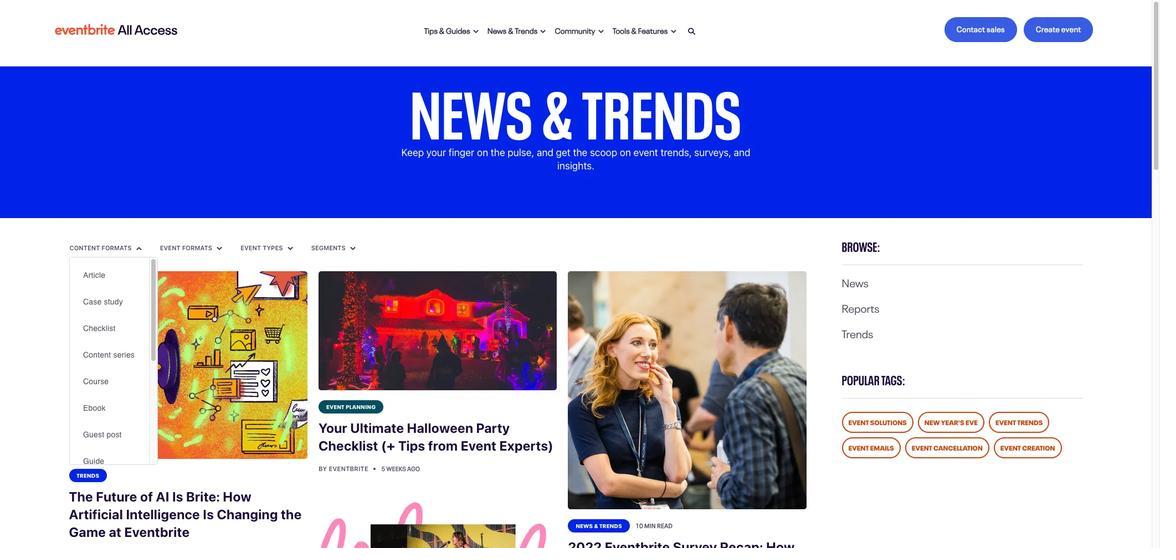 Task type: locate. For each thing, give the bounding box(es) containing it.
news & trends link
[[483, 17, 551, 42], [568, 520, 630, 533]]

arrow image
[[473, 29, 479, 34], [541, 29, 546, 34], [671, 29, 676, 34]]

and right surveys,
[[734, 147, 751, 158]]

1 vertical spatial event
[[634, 147, 658, 158]]

content for content formats
[[70, 244, 100, 251]]

event inside dropdown button
[[241, 244, 261, 251]]

case
[[83, 298, 101, 306]]

keep
[[401, 147, 424, 158]]

1 horizontal spatial eventbrite
[[329, 466, 369, 473]]

1 vertical spatial content
[[83, 351, 111, 360]]

community link
[[551, 17, 608, 42]]

1 arrow image from the left
[[473, 29, 479, 34]]

from
[[428, 438, 458, 454]]

event
[[160, 244, 181, 251], [241, 244, 261, 251], [326, 403, 345, 411], [849, 417, 869, 427], [996, 417, 1016, 427], [461, 438, 497, 454], [849, 443, 869, 453], [912, 443, 932, 453], [1001, 443, 1021, 453]]

1 vertical spatial checklist
[[319, 438, 378, 454]]

the left the pulse, at the left of page
[[491, 147, 505, 158]]

eventbrite
[[329, 466, 369, 473], [124, 524, 190, 540]]

formats for event
[[182, 244, 212, 251]]

&
[[439, 24, 445, 35], [508, 24, 514, 35], [631, 24, 637, 35], [542, 58, 573, 156], [594, 522, 598, 530]]

tips & guides link
[[420, 17, 483, 42]]

arrow image right the event formats
[[217, 247, 222, 251]]

1 horizontal spatial arrow image
[[350, 247, 356, 251]]

1 vertical spatial eventbrite
[[124, 524, 190, 540]]

0 vertical spatial checklist
[[83, 324, 115, 333]]

10 min read
[[636, 522, 673, 531]]

1 horizontal spatial formats
[[182, 244, 212, 251]]

on right scoop
[[620, 147, 631, 158]]

2 horizontal spatial the
[[573, 147, 588, 158]]

event cancellation link
[[905, 438, 990, 459]]

is right ai at the left of the page
[[172, 489, 183, 505]]

tools
[[613, 24, 630, 35]]

2 and from the left
[[734, 147, 751, 158]]

eve
[[966, 417, 978, 427]]

by eventbrite link
[[319, 466, 370, 473]]

on right the finger
[[477, 147, 488, 158]]

event inside "popup button"
[[160, 244, 181, 251]]

1 formats from the left
[[102, 244, 132, 251]]

0 horizontal spatial is
[[172, 489, 183, 505]]

guides
[[446, 24, 470, 35]]

0 vertical spatial news & trends link
[[483, 17, 551, 42]]

0 vertical spatial news & trends
[[488, 24, 538, 35]]

2 horizontal spatial arrow image
[[671, 29, 676, 34]]

ebook
[[83, 404, 105, 413]]

1 horizontal spatial arrow image
[[541, 29, 546, 34]]

0 horizontal spatial checklist
[[83, 324, 115, 333]]

on
[[477, 147, 488, 158], [620, 147, 631, 158]]

event trends
[[996, 417, 1043, 427]]

arrow image right content formats
[[136, 247, 142, 251]]

arrow image right types
[[287, 247, 293, 251]]

get
[[556, 147, 571, 158]]

0 horizontal spatial formats
[[102, 244, 132, 251]]

the inside the future of ai is brite: how artificial intelligence is changing the game at eventbrite
[[281, 507, 302, 522]]

guide link
[[70, 448, 149, 475]]

halloween
[[407, 421, 473, 436]]

arrow image right guides
[[473, 29, 479, 34]]

changing
[[217, 507, 278, 522]]

formats inside "popup button"
[[182, 244, 212, 251]]

event left trends,
[[634, 147, 658, 158]]

arrow image
[[136, 247, 142, 251], [287, 247, 293, 251]]

0 vertical spatial trends link
[[842, 325, 873, 341]]

1 horizontal spatial arrow image
[[287, 247, 293, 251]]

community
[[555, 24, 596, 35]]

1 horizontal spatial event
[[1062, 23, 1081, 34]]

the
[[491, 147, 505, 158], [573, 147, 588, 158], [281, 507, 302, 522]]

0 horizontal spatial arrow image
[[473, 29, 479, 34]]

1 horizontal spatial trends link
[[842, 325, 873, 341]]

arrow image inside segments dropdown button
[[350, 247, 356, 251]]

course link
[[70, 368, 149, 395]]

how
[[223, 489, 252, 505]]

create
[[1036, 23, 1060, 34]]

checklist inside segments element
[[83, 324, 115, 333]]

event for event creation
[[1001, 443, 1021, 453]]

features
[[638, 24, 668, 35]]

0 vertical spatial eventbrite
[[329, 466, 369, 473]]

guest post link
[[70, 422, 149, 448]]

checklist
[[83, 324, 115, 333], [319, 438, 378, 454]]

0 vertical spatial tips
[[424, 24, 438, 35]]

ago
[[407, 464, 420, 473]]

0 vertical spatial is
[[172, 489, 183, 505]]

experts)
[[500, 438, 554, 454]]

0 horizontal spatial trends link
[[69, 469, 107, 482]]

content inside segments element
[[83, 351, 111, 360]]

popular
[[842, 370, 880, 389]]

arrow image left community
[[541, 29, 546, 34]]

& inside tools & features link
[[631, 24, 637, 35]]

eventbrite down intelligence
[[124, 524, 190, 540]]

1 vertical spatial news & trends link
[[568, 520, 630, 533]]

arrow image left search icon
[[671, 29, 676, 34]]

arrow image inside event formats "popup button"
[[217, 247, 222, 251]]

formats inside popup button
[[102, 244, 132, 251]]

content up the course
[[83, 351, 111, 360]]

1 horizontal spatial news & trends link
[[568, 520, 630, 533]]

eventbrite right 'by'
[[329, 466, 369, 473]]

game
[[69, 524, 106, 540]]

arrow image inside tools & features link
[[671, 29, 676, 34]]

content
[[70, 244, 100, 251], [83, 351, 111, 360]]

arrow image right segments
[[350, 247, 356, 251]]

tips & guides
[[424, 24, 470, 35]]

checklist up by eventbrite link
[[319, 438, 378, 454]]

0 horizontal spatial arrow image
[[217, 247, 222, 251]]

arrow image for event types
[[287, 247, 293, 251]]

sales
[[987, 23, 1005, 34]]

year's
[[941, 417, 965, 427]]

article
[[83, 271, 105, 280]]

0 horizontal spatial arrow image
[[136, 247, 142, 251]]

2 arrow image from the left
[[287, 247, 293, 251]]

3 arrow image from the left
[[671, 29, 676, 34]]

new year's eve link
[[918, 412, 985, 433]]

trends link down reports
[[842, 325, 873, 341]]

post
[[106, 431, 121, 439]]

0 horizontal spatial eventbrite
[[124, 524, 190, 540]]

trends
[[515, 24, 538, 35], [582, 58, 742, 156], [842, 325, 873, 341], [77, 471, 99, 479], [600, 522, 622, 530]]

1 arrow image from the left
[[217, 247, 222, 251]]

2 arrow image from the left
[[350, 247, 356, 251]]

browse:
[[842, 236, 881, 255]]

cancellation
[[934, 443, 983, 453]]

arrow image
[[217, 247, 222, 251], [350, 247, 356, 251]]

0 horizontal spatial on
[[477, 147, 488, 158]]

and left the get
[[537, 147, 554, 158]]

2 arrow image from the left
[[541, 29, 546, 34]]

0 horizontal spatial news & trends link
[[483, 17, 551, 42]]

ai
[[156, 489, 169, 505]]

checklist down case study
[[83, 324, 115, 333]]

event for event solutions
[[849, 417, 869, 427]]

tips inside your ultimate halloween party checklist (+ tips from event experts)
[[398, 438, 425, 454]]

1 vertical spatial tips
[[398, 438, 425, 454]]

arrow image inside 'event types' dropdown button
[[287, 247, 293, 251]]

event solutions link
[[842, 412, 914, 433]]

keep your finger on the pulse, and get the scoop on event trends, surveys, and insights.
[[401, 147, 751, 172]]

0 horizontal spatial and
[[537, 147, 554, 158]]

2 formats from the left
[[182, 244, 212, 251]]

1 on from the left
[[477, 147, 488, 158]]

0 vertical spatial content
[[70, 244, 100, 251]]

content formats
[[70, 244, 133, 251]]

0 horizontal spatial event
[[634, 147, 658, 158]]

1 vertical spatial is
[[203, 507, 214, 522]]

event for event planning
[[326, 403, 345, 411]]

content inside popup button
[[70, 244, 100, 251]]

emails
[[870, 443, 894, 453]]

1 horizontal spatial the
[[491, 147, 505, 158]]

by
[[319, 466, 327, 473]]

event for event emails
[[849, 443, 869, 453]]

trends link down guide
[[69, 469, 107, 482]]

min
[[644, 522, 656, 531]]

types
[[263, 244, 283, 251]]

event inside your ultimate halloween party checklist (+ tips from event experts)
[[461, 438, 497, 454]]

the up insights.
[[573, 147, 588, 158]]

guest
[[83, 431, 104, 439]]

and
[[537, 147, 554, 158], [734, 147, 751, 158]]

content up article
[[70, 244, 100, 251]]

1 horizontal spatial checklist
[[319, 438, 378, 454]]

arrow image inside tips & guides link
[[473, 29, 479, 34]]

guide
[[83, 457, 104, 466]]

popular tags:
[[842, 370, 906, 389]]

tips left guides
[[424, 24, 438, 35]]

event solutions
[[849, 417, 907, 427]]

event emails link
[[842, 438, 901, 459]]

tips up ago
[[398, 438, 425, 454]]

1 arrow image from the left
[[136, 247, 142, 251]]

arrow image for event formats
[[217, 247, 222, 251]]

event creation link
[[994, 438, 1062, 459]]

5
[[381, 464, 385, 473]]

party
[[476, 421, 510, 436]]

event right create
[[1062, 23, 1081, 34]]

1 horizontal spatial and
[[734, 147, 751, 158]]

event creation
[[1001, 443, 1055, 453]]

the future of ai is brite: how artificial intelligence is changing the game at eventbrite link
[[69, 482, 308, 548]]

event for event trends
[[996, 417, 1016, 427]]

& inside tips & guides link
[[439, 24, 445, 35]]

checklist link
[[70, 315, 149, 342]]

& for arrow image inside the tools & features link
[[631, 24, 637, 35]]

is down brite:
[[203, 507, 214, 522]]

news & trends
[[488, 24, 538, 35], [410, 58, 742, 156], [576, 522, 622, 530]]

news
[[488, 24, 507, 35], [410, 58, 533, 156], [842, 274, 869, 290], [576, 522, 593, 530]]

the right changing
[[281, 507, 302, 522]]

0 horizontal spatial the
[[281, 507, 302, 522]]

2 on from the left
[[620, 147, 631, 158]]

1 horizontal spatial on
[[620, 147, 631, 158]]

intelligence
[[126, 507, 200, 522]]

arrow image inside the content formats popup button
[[136, 247, 142, 251]]



Task type: vqa. For each thing, say whether or not it's contained in the screenshot.
Community
yes



Task type: describe. For each thing, give the bounding box(es) containing it.
article link
[[70, 262, 149, 289]]

the
[[69, 489, 93, 505]]

arrow image
[[598, 29, 604, 34]]

pulse,
[[508, 147, 534, 158]]

brite:
[[186, 489, 220, 505]]

your ultimate halloween party checklist (+ tips from event experts)
[[319, 421, 554, 454]]

case study
[[83, 298, 123, 306]]

event inside keep your finger on the pulse, and get the scoop on event trends, surveys, and insights.
[[634, 147, 658, 158]]

event formats
[[160, 244, 214, 251]]

segments button
[[311, 244, 356, 253]]

arrow image for features
[[671, 29, 676, 34]]

content series
[[83, 351, 134, 360]]

read
[[657, 522, 673, 531]]

solutions
[[870, 417, 907, 427]]

checklist inside your ultimate halloween party checklist (+ tips from event experts)
[[319, 438, 378, 454]]

arrow image for trends
[[541, 29, 546, 34]]

trends,
[[661, 147, 692, 158]]

& for arrow image corresponding to trends
[[508, 24, 514, 35]]

planning
[[346, 403, 376, 411]]

2 vertical spatial news & trends
[[576, 522, 622, 530]]

event for event cancellation
[[912, 443, 932, 453]]

create event
[[1036, 23, 1081, 34]]

& for arrow image inside tips & guides link
[[439, 24, 445, 35]]

arrow image for segments
[[350, 247, 356, 251]]

of
[[140, 489, 153, 505]]

event types button
[[240, 244, 293, 253]]

2022 eventbrite organizer and attendee survey recap image
[[568, 272, 807, 510]]

contact sales link
[[945, 17, 1017, 42]]

guest post
[[83, 431, 121, 439]]

reports
[[842, 299, 880, 316]]

event planning
[[326, 403, 376, 411]]

finger
[[449, 147, 475, 158]]

create event link
[[1024, 17, 1094, 42]]

search icon image
[[688, 28, 696, 36]]

surveys,
[[694, 147, 731, 158]]

arrow image for content formats
[[136, 247, 142, 251]]

contact
[[957, 23, 985, 34]]

event types
[[241, 244, 285, 251]]

the future of ai is brite: how artificial intelligence is changing the game at eventbrite
[[69, 489, 302, 540]]

event trends link
[[989, 412, 1050, 433]]

eventbrite inside the future of ai is brite: how artificial intelligence is changing the game at eventbrite
[[124, 524, 190, 540]]

creation
[[1022, 443, 1055, 453]]

arrow image for guides
[[473, 29, 479, 34]]

formats for content
[[102, 244, 132, 251]]

5 weeks ago
[[381, 464, 420, 473]]

case study link
[[70, 289, 149, 315]]

artificial
[[69, 507, 123, 522]]

series
[[113, 351, 134, 360]]

1 vertical spatial news & trends
[[410, 58, 742, 156]]

by eventbrite
[[319, 466, 370, 473]]

tools & features
[[613, 24, 668, 35]]

future
[[96, 489, 137, 505]]

event emails
[[849, 443, 894, 453]]

event for event formats
[[160, 244, 181, 251]]

content formats button
[[69, 244, 142, 253]]

news link
[[842, 274, 869, 290]]

your
[[427, 147, 446, 158]]

new year's eve
[[925, 417, 978, 427]]

1 horizontal spatial is
[[203, 507, 214, 522]]

weeks
[[386, 464, 406, 473]]

10
[[636, 522, 643, 531]]

course
[[83, 377, 109, 386]]

trends
[[1018, 417, 1043, 427]]

at
[[109, 524, 121, 540]]

segments
[[311, 244, 347, 251]]

ebook link
[[70, 395, 149, 422]]

halloween house party image
[[319, 272, 557, 391]]

event formats button
[[159, 244, 223, 253]]

content series link
[[70, 342, 149, 368]]

(+
[[381, 438, 395, 454]]

insights.
[[557, 160, 595, 172]]

tools & features link
[[608, 17, 681, 42]]

ultimate
[[350, 421, 404, 436]]

logo eventbrite image
[[53, 20, 179, 40]]

1 vertical spatial trends link
[[69, 469, 107, 482]]

segments element
[[69, 257, 158, 475]]

study
[[104, 298, 123, 306]]

content for content series
[[83, 351, 111, 360]]

0 vertical spatial event
[[1062, 23, 1081, 34]]

1 and from the left
[[537, 147, 554, 158]]

event for event types
[[241, 244, 261, 251]]

your
[[319, 421, 347, 436]]

scoop
[[590, 147, 617, 158]]

event planning link
[[319, 401, 384, 414]]

new
[[925, 417, 940, 427]]



